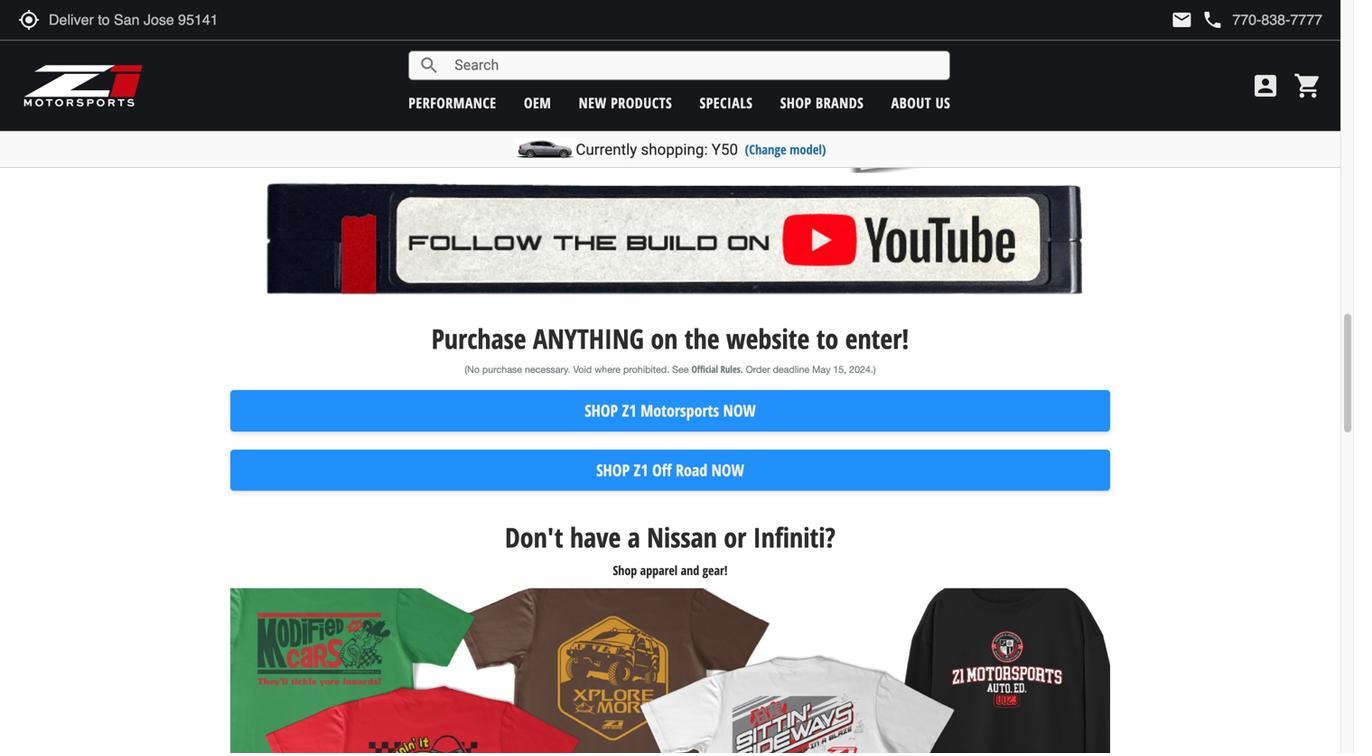 Task type: describe. For each thing, give the bounding box(es) containing it.
necessary.
[[525, 364, 571, 375]]

have
[[570, 519, 621, 556]]

brands
[[816, 93, 864, 112]]

(change model) link
[[745, 140, 826, 158]]

z1 motorsports logo image
[[23, 63, 144, 108]]

about us
[[891, 93, 951, 112]]

z1 for motorsports
[[622, 400, 637, 422]]

off
[[652, 459, 672, 481]]

see
[[672, 364, 689, 375]]

apparel
[[640, 562, 678, 579]]

now inside button
[[723, 400, 756, 422]]

shop brands link
[[780, 93, 864, 112]]

shop for shop z1 motorsports now
[[585, 400, 618, 422]]

motorsports
[[641, 400, 719, 422]]

model)
[[790, 140, 826, 158]]

enter!
[[845, 320, 909, 357]]

mail phone
[[1171, 9, 1224, 31]]

don't have a nissan or infiniti? shop apparel and gear!
[[505, 519, 836, 579]]

new
[[579, 93, 607, 112]]

prohibited.
[[623, 364, 670, 375]]

purchase
[[431, 320, 526, 357]]

deadline
[[773, 364, 810, 375]]

on
[[651, 320, 678, 357]]

where
[[595, 364, 621, 375]]

now inside 'button'
[[712, 459, 744, 481]]

performance link
[[409, 93, 497, 112]]

oem
[[524, 93, 551, 112]]

currently
[[576, 140, 637, 159]]

rules.
[[721, 363, 743, 376]]

account_box
[[1251, 71, 1280, 100]]

Search search field
[[440, 52, 950, 79]]

z1 for off
[[634, 459, 648, 481]]

(change
[[745, 140, 787, 158]]

or
[[724, 519, 746, 556]]

phone
[[1202, 9, 1224, 31]]

to
[[817, 320, 839, 357]]

performance
[[409, 93, 497, 112]]

infiniti?
[[753, 519, 836, 556]]

mail link
[[1171, 9, 1193, 31]]

may
[[812, 364, 831, 375]]



Task type: locate. For each thing, give the bounding box(es) containing it.
now right "road"
[[712, 459, 744, 481]]

1 vertical spatial shop
[[596, 459, 630, 481]]

now down rules.
[[723, 400, 756, 422]]

search
[[419, 55, 440, 76]]

shop down where
[[585, 400, 618, 422]]

2024.)
[[849, 364, 876, 375]]

shop z1 off road now button
[[230, 450, 1111, 491]]

purchase anything on the website to enter! (no purchase necessary. void where prohibited. see official rules. order deadline may 15, 2024.)
[[431, 320, 909, 376]]

1 vertical spatial z1
[[634, 459, 648, 481]]

official
[[692, 363, 718, 376]]

shop z1 motorsports now button
[[230, 390, 1111, 432]]

z1 left the off
[[634, 459, 648, 481]]

the
[[685, 320, 720, 357]]

shop for shop z1 off road now
[[596, 459, 630, 481]]

new products
[[579, 93, 672, 112]]

y50
[[712, 140, 738, 159]]

nissan
[[647, 519, 717, 556]]

about us link
[[891, 93, 951, 112]]

(no
[[465, 364, 480, 375]]

shop z1 off road now
[[596, 459, 744, 481]]

shopping_cart
[[1294, 71, 1323, 100]]

us
[[936, 93, 951, 112]]

1 horizontal spatial shop
[[780, 93, 812, 112]]

shop
[[780, 93, 812, 112], [613, 562, 637, 579]]

now
[[723, 400, 756, 422], [712, 459, 744, 481]]

road
[[676, 459, 708, 481]]

shop
[[585, 400, 618, 422], [596, 459, 630, 481]]

shopping:
[[641, 140, 708, 159]]

1 vertical spatial now
[[712, 459, 744, 481]]

1 vertical spatial shop
[[613, 562, 637, 579]]

z1
[[622, 400, 637, 422], [634, 459, 648, 481]]

0 horizontal spatial shop
[[613, 562, 637, 579]]

order
[[746, 364, 770, 375]]

about
[[891, 93, 932, 112]]

phone link
[[1202, 9, 1323, 31]]

z1 inside button
[[622, 400, 637, 422]]

0 vertical spatial z1
[[622, 400, 637, 422]]

shop z1 motorsports now link
[[230, 390, 1111, 432]]

mail
[[1171, 9, 1193, 31]]

shop inside button
[[585, 400, 618, 422]]

website
[[726, 320, 810, 357]]

products
[[611, 93, 672, 112]]

anything
[[533, 320, 644, 357]]

0 vertical spatial now
[[723, 400, 756, 422]]

shop brands
[[780, 93, 864, 112]]

specials link
[[700, 93, 753, 112]]

gear!
[[703, 562, 728, 579]]

z1 inside 'button'
[[634, 459, 648, 481]]

oem link
[[524, 93, 551, 112]]

shop z1 motorsports now
[[585, 400, 756, 422]]

0 vertical spatial shop
[[585, 400, 618, 422]]

shopping_cart link
[[1289, 71, 1323, 100]]

specials
[[700, 93, 753, 112]]

shop z1 off road now link
[[230, 450, 1111, 491]]

0 vertical spatial shop
[[780, 93, 812, 112]]

shop left the brands
[[780, 93, 812, 112]]

void
[[573, 364, 592, 375]]

shop left the off
[[596, 459, 630, 481]]

15,
[[833, 364, 847, 375]]

purchase
[[482, 364, 522, 375]]

official rules. link
[[692, 363, 743, 376]]

don't
[[505, 519, 563, 556]]

new products link
[[579, 93, 672, 112]]

shop inside don't have a nissan or infiniti? shop apparel and gear!
[[613, 562, 637, 579]]

shop inside 'button'
[[596, 459, 630, 481]]

and
[[681, 562, 699, 579]]

my_location
[[18, 9, 40, 31]]

currently shopping: y50 (change model)
[[576, 140, 826, 159]]

a
[[628, 519, 640, 556]]

shop left apparel at the bottom of page
[[613, 562, 637, 579]]

z1 down prohibited.
[[622, 400, 637, 422]]

account_box link
[[1247, 71, 1285, 100]]



Task type: vqa. For each thing, say whether or not it's contained in the screenshot.
Shopping_Cart link
yes



